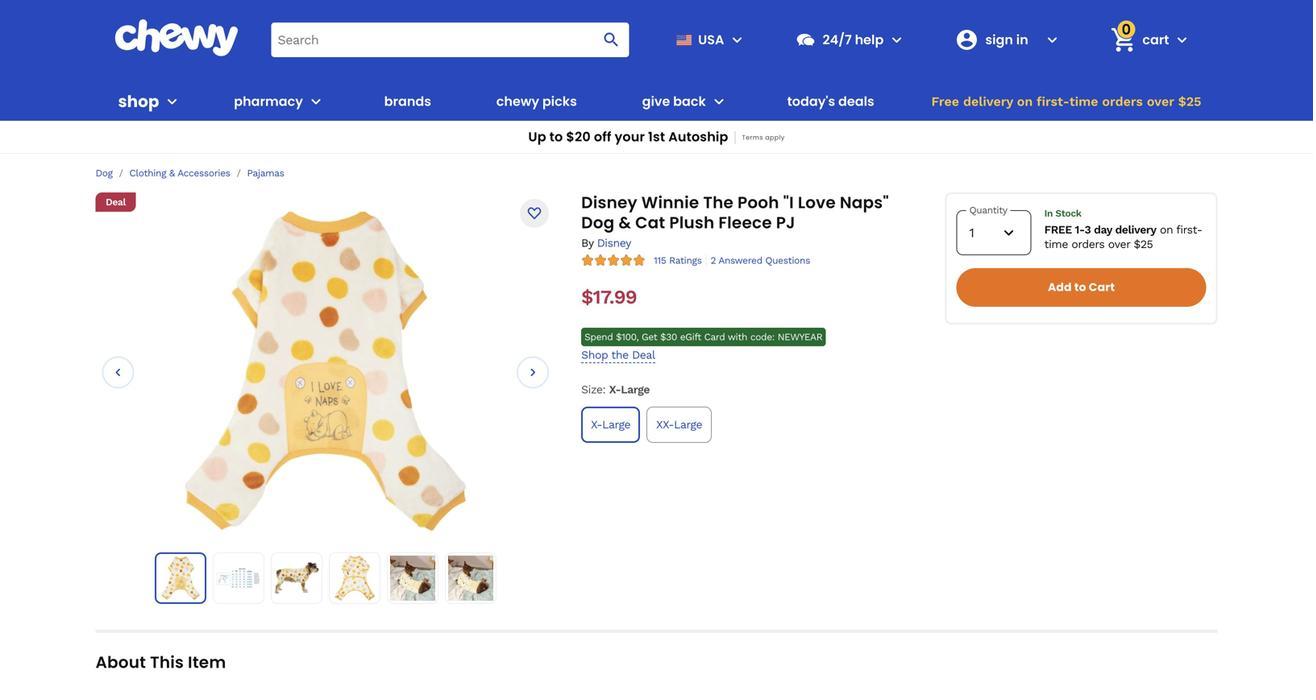 Task type: vqa. For each thing, say whether or not it's contained in the screenshot.
eGift at the right
yes



Task type: describe. For each thing, give the bounding box(es) containing it.
dog inside disney winnie the pooh "i love naps" dog & cat plush fleece pj
[[581, 212, 615, 234]]

shop
[[581, 349, 608, 362]]

2 answered questions button
[[706, 254, 810, 267]]

chewy
[[496, 92, 539, 110]]

sign
[[985, 30, 1013, 49]]

large right :
[[621, 383, 650, 397]]

large for xx-large
[[674, 419, 702, 432]]

free
[[931, 94, 959, 109]]

autoship
[[668, 128, 728, 146]]

cart menu image
[[1172, 30, 1192, 49]]

plush
[[669, 212, 714, 234]]

brands link
[[378, 82, 438, 121]]

2 answered questions
[[711, 255, 810, 266]]

account menu image
[[1042, 30, 1062, 49]]

115 ratings button
[[654, 254, 702, 267]]

give back link
[[636, 82, 706, 121]]

pharmacy link
[[227, 82, 303, 121]]

on first- time orders over $25
[[1044, 223, 1202, 251]]

:
[[603, 383, 606, 397]]

xx-large button
[[647, 407, 712, 444]]

accessories
[[178, 168, 230, 179]]

shop the deal button
[[581, 348, 655, 364]]

chewy picks link
[[490, 82, 583, 121]]

disney winnie the pooh "i love naps" dog & cat plush fleece pj, x-large slide 6 of 6 image
[[448, 556, 493, 601]]

item
[[188, 652, 226, 674]]

help
[[855, 30, 884, 49]]

add
[[1048, 280, 1072, 295]]

this
[[150, 652, 184, 674]]

love
[[798, 191, 836, 214]]

Search text field
[[271, 22, 629, 57]]

today's deals
[[787, 92, 874, 110]]

pharmacy
[[234, 92, 303, 110]]

$20
[[566, 128, 591, 146]]

x-large
[[591, 419, 630, 432]]

card
[[704, 332, 725, 343]]

egift
[[680, 332, 701, 343]]

1 horizontal spatial in
[[1044, 208, 1053, 219]]

orders inside on first- time orders over $25
[[1071, 238, 1105, 251]]

0 horizontal spatial deal
[[106, 197, 126, 208]]

today's
[[787, 92, 835, 110]]

clothing
[[129, 168, 166, 179]]

$30
[[660, 332, 677, 343]]

dog link
[[96, 167, 113, 179]]

115 ratings
[[654, 255, 702, 266]]

time inside on first- time orders over $25
[[1044, 238, 1068, 251]]

in stock
[[1044, 208, 1081, 219]]

cat
[[635, 212, 665, 234]]

"i
[[783, 191, 794, 214]]

add to cart button
[[956, 268, 1206, 307]]

on inside free delivery on first-time orders over $25 button
[[1017, 94, 1033, 109]]

0 horizontal spatial dog
[[96, 168, 113, 179]]

on inside on first- time orders over $25
[[1160, 223, 1173, 237]]

pajamas link
[[247, 167, 284, 179]]

by
[[581, 237, 594, 250]]

carousel-slider region
[[102, 210, 549, 536]]

submit search image
[[602, 30, 621, 49]]

clothing & accessories link
[[129, 167, 230, 179]]

apply
[[765, 133, 785, 142]]

time inside button
[[1069, 94, 1098, 109]]

free 1-3 day delivery
[[1044, 223, 1156, 237]]

give back menu image
[[709, 92, 729, 111]]

24/7 help
[[823, 30, 884, 49]]

picks
[[542, 92, 577, 110]]

$17.99 text field
[[581, 286, 637, 309]]

questions
[[765, 255, 810, 266]]

deal inside spend $100, get $30 egift card with code: newyear shop the deal
[[632, 349, 655, 362]]

about
[[96, 652, 146, 674]]

cart
[[1142, 30, 1169, 49]]

large for x-large
[[602, 419, 630, 432]]

1 horizontal spatial x-
[[609, 383, 621, 397]]

pooh
[[738, 191, 779, 214]]

naps"
[[840, 191, 889, 214]]

24/7
[[823, 30, 852, 49]]

over inside button
[[1147, 94, 1174, 109]]

sign in
[[985, 30, 1028, 49]]

0 horizontal spatial &
[[169, 168, 175, 179]]

disney winnie the pooh "i love naps" dog & cat plush fleece pj
[[581, 191, 889, 234]]

1st
[[648, 128, 665, 146]]

x-large button
[[581, 407, 640, 444]]

with
[[728, 332, 747, 343]]

ratings
[[669, 255, 702, 266]]

winnie
[[641, 191, 699, 214]]

in inside site banner
[[1016, 30, 1028, 49]]

$17.99
[[581, 286, 637, 309]]

shop button
[[118, 82, 182, 121]]

free delivery on first-time orders over $25
[[931, 94, 1201, 109]]

disney winnie the pooh "i love naps" dog & cat plush fleece pj, x-large slide 1 of 6 image inside the 'carousel-slider' region
[[185, 210, 466, 532]]

x- inside button
[[591, 419, 602, 432]]



Task type: locate. For each thing, give the bounding box(es) containing it.
1 vertical spatial time
[[1044, 238, 1068, 251]]

1 horizontal spatial first-
[[1176, 223, 1202, 237]]

delivery inside button
[[963, 94, 1013, 109]]

up to $20 off your 1st autoship
[[528, 128, 728, 146]]

over down cart
[[1147, 94, 1174, 109]]

fleece
[[718, 212, 772, 234]]

$25 inside on first- time orders over $25
[[1134, 238, 1153, 251]]

first- inside button
[[1037, 94, 1069, 109]]

first- inside on first- time orders over $25
[[1176, 223, 1202, 237]]

1 horizontal spatial &
[[619, 212, 631, 234]]

orders down 3
[[1071, 238, 1105, 251]]

deal down dog link
[[106, 197, 126, 208]]

over inside on first- time orders over $25
[[1108, 238, 1130, 251]]

1 vertical spatial disney winnie the pooh "i love naps" dog & cat plush fleece pj, x-large slide 1 of 6 image
[[159, 557, 202, 600]]

1 horizontal spatial deal
[[632, 349, 655, 362]]

to inside button
[[1074, 280, 1086, 295]]

0 horizontal spatial to
[[549, 128, 563, 146]]

size
[[581, 383, 603, 397]]

3
[[1084, 223, 1091, 237]]

0 vertical spatial time
[[1069, 94, 1098, 109]]

on right day
[[1160, 223, 1173, 237]]

over down day
[[1108, 238, 1130, 251]]

brands
[[384, 92, 431, 110]]

disney link
[[597, 237, 631, 250]]

1 vertical spatial deal
[[632, 349, 655, 362]]

0 vertical spatial delivery
[[963, 94, 1013, 109]]

to for $20
[[549, 128, 563, 146]]

$25 inside button
[[1178, 94, 1201, 109]]

newyear
[[778, 332, 822, 343]]

answered
[[719, 255, 762, 266]]

1 horizontal spatial over
[[1147, 94, 1174, 109]]

disney winnie the pooh "i love naps" dog & cat plush fleece pj, x-large slide 3 of 6 image
[[274, 556, 319, 601]]

disney right 'by'
[[597, 237, 631, 250]]

0 horizontal spatial first-
[[1037, 94, 1069, 109]]

0 horizontal spatial in
[[1016, 30, 1028, 49]]

off
[[594, 128, 611, 146]]

dog up by disney
[[581, 212, 615, 234]]

deal down get
[[632, 349, 655, 362]]

usa
[[698, 30, 724, 49]]

large inside xx-large button
[[674, 419, 702, 432]]

0 vertical spatial first-
[[1037, 94, 1069, 109]]

by disney
[[581, 237, 631, 250]]

give back
[[642, 92, 706, 110]]

& right clothing
[[169, 168, 175, 179]]

1 vertical spatial first-
[[1176, 223, 1202, 237]]

xx-large
[[656, 419, 702, 432]]

add to cart
[[1048, 280, 1115, 295]]

24/7 help link
[[789, 20, 884, 59]]

free delivery on first-time orders over $25 button
[[927, 82, 1206, 121]]

xx-
[[656, 419, 674, 432]]

to right add
[[1074, 280, 1086, 295]]

chewy home image
[[114, 19, 239, 56]]

$100,
[[616, 332, 639, 343]]

disney winnie the pooh "i love naps" dog & cat plush fleece pj, x-large slide 1 of 6 image
[[185, 210, 466, 532], [159, 557, 202, 600]]

0 vertical spatial orders
[[1102, 94, 1143, 109]]

0 vertical spatial to
[[549, 128, 563, 146]]

on down sign in
[[1017, 94, 1033, 109]]

2
[[711, 255, 716, 266]]

menu image
[[727, 30, 747, 49]]

0 horizontal spatial delivery
[[963, 94, 1013, 109]]

get
[[642, 332, 657, 343]]

x-
[[609, 383, 621, 397], [591, 419, 602, 432]]

1 vertical spatial delivery
[[1115, 223, 1156, 237]]

& up disney link
[[619, 212, 631, 234]]

delivery right day
[[1115, 223, 1156, 237]]

disney inside disney winnie the pooh "i love naps" dog & cat plush fleece pj
[[581, 191, 637, 214]]

1 horizontal spatial time
[[1069, 94, 1098, 109]]

0 vertical spatial in
[[1016, 30, 1028, 49]]

cart
[[1089, 280, 1115, 295]]

to for cart
[[1074, 280, 1086, 295]]

Product search field
[[271, 22, 629, 57]]

today's deals link
[[781, 82, 881, 121]]

about this item
[[96, 652, 226, 674]]

0 vertical spatial on
[[1017, 94, 1033, 109]]

the
[[611, 349, 628, 362]]

0 vertical spatial dog
[[96, 168, 113, 179]]

pj
[[776, 212, 795, 234]]

1 vertical spatial over
[[1108, 238, 1130, 251]]

over
[[1147, 94, 1174, 109], [1108, 238, 1130, 251]]

1 vertical spatial orders
[[1071, 238, 1105, 251]]

large
[[621, 383, 650, 397], [602, 419, 630, 432], [674, 419, 702, 432]]

in up free
[[1044, 208, 1053, 219]]

x- down size
[[591, 419, 602, 432]]

your
[[615, 128, 645, 146]]

disney winnie the pooh "i love naps" dog & cat plush fleece pj, x-large slide 4 of 6 image
[[332, 556, 377, 601]]

0
[[1122, 19, 1131, 40]]

1 vertical spatial in
[[1044, 208, 1053, 219]]

1 vertical spatial to
[[1074, 280, 1086, 295]]

chewy support image
[[795, 29, 816, 50]]

deals
[[838, 92, 874, 110]]

shop
[[118, 90, 159, 113]]

1 vertical spatial x-
[[591, 419, 602, 432]]

x- right :
[[609, 383, 621, 397]]

free
[[1044, 223, 1072, 237]]

&
[[169, 168, 175, 179], [619, 212, 631, 234]]

115
[[654, 255, 666, 266]]

spend $100, get $30 egift card with code: newyear shop the deal
[[581, 332, 822, 362]]

1 horizontal spatial on
[[1160, 223, 1173, 237]]

delivery right free
[[963, 94, 1013, 109]]

0 vertical spatial x-
[[609, 383, 621, 397]]

up
[[528, 128, 546, 146]]

disney winnie the pooh "i love naps" dog & cat plush fleece pj, x-large slide 5 of 6 image
[[390, 556, 435, 601]]

help menu image
[[887, 30, 906, 49]]

0 horizontal spatial time
[[1044, 238, 1068, 251]]

1 horizontal spatial dog
[[581, 212, 615, 234]]

1 vertical spatial $25
[[1134, 238, 1153, 251]]

pajamas
[[247, 168, 284, 179]]

1 horizontal spatial to
[[1074, 280, 1086, 295]]

orders
[[1102, 94, 1143, 109], [1071, 238, 1105, 251]]

large down size : x-large
[[602, 419, 630, 432]]

terms apply
[[742, 133, 785, 142]]

menu image
[[162, 92, 182, 111]]

0 vertical spatial &
[[169, 168, 175, 179]]

1 vertical spatial dog
[[581, 212, 615, 234]]

0 vertical spatial disney winnie the pooh "i love naps" dog & cat plush fleece pj, x-large slide 1 of 6 image
[[185, 210, 466, 532]]

1 horizontal spatial delivery
[[1115, 223, 1156, 237]]

usa button
[[669, 20, 747, 59]]

size : x-large
[[581, 383, 650, 397]]

disney up by disney
[[581, 191, 637, 214]]

1 vertical spatial &
[[619, 212, 631, 234]]

in right sign
[[1016, 30, 1028, 49]]

the
[[703, 191, 734, 214]]

0 vertical spatial over
[[1147, 94, 1174, 109]]

spend
[[585, 332, 613, 343]]

0 horizontal spatial $25
[[1134, 238, 1153, 251]]

delivery
[[963, 94, 1013, 109], [1115, 223, 1156, 237]]

terms
[[742, 133, 763, 142]]

orders down items image
[[1102, 94, 1143, 109]]

chewy picks
[[496, 92, 577, 110]]

give
[[642, 92, 670, 110]]

disney winnie the pooh "i love naps" dog & cat plush fleece pj, x-large slide 2 of 6 image
[[216, 556, 261, 601]]

in
[[1016, 30, 1028, 49], [1044, 208, 1053, 219]]

0 horizontal spatial on
[[1017, 94, 1033, 109]]

& inside disney winnie the pooh "i love naps" dog & cat plush fleece pj
[[619, 212, 631, 234]]

1 vertical spatial on
[[1160, 223, 1173, 237]]

$25 down cart menu icon
[[1178, 94, 1201, 109]]

list
[[155, 553, 496, 605]]

back
[[673, 92, 706, 110]]

clothing & accessories
[[129, 168, 230, 179]]

$25 down free 1-3 day delivery
[[1134, 238, 1153, 251]]

to right 'up'
[[549, 128, 563, 146]]

group containing x-large
[[578, 404, 923, 447]]

stock
[[1055, 208, 1081, 219]]

1 vertical spatial disney
[[597, 237, 631, 250]]

on
[[1017, 94, 1033, 109], [1160, 223, 1173, 237]]

site banner
[[0, 0, 1313, 154]]

1-
[[1075, 223, 1084, 237]]

dog left clothing
[[96, 168, 113, 179]]

1 horizontal spatial $25
[[1178, 94, 1201, 109]]

0 vertical spatial deal
[[106, 197, 126, 208]]

to
[[549, 128, 563, 146], [1074, 280, 1086, 295]]

code:
[[750, 332, 775, 343]]

0 vertical spatial disney
[[581, 191, 637, 214]]

to inside site banner
[[549, 128, 563, 146]]

0 horizontal spatial x-
[[591, 419, 602, 432]]

items image
[[1109, 26, 1137, 54]]

pharmacy menu image
[[306, 92, 326, 111]]

0 horizontal spatial over
[[1108, 238, 1130, 251]]

orders inside free delivery on first-time orders over $25 button
[[1102, 94, 1143, 109]]

group
[[578, 404, 923, 447]]

large inside x-large button
[[602, 419, 630, 432]]

0 vertical spatial $25
[[1178, 94, 1201, 109]]

time
[[1069, 94, 1098, 109], [1044, 238, 1068, 251]]

large right x-large
[[674, 419, 702, 432]]

day
[[1094, 223, 1112, 237]]



